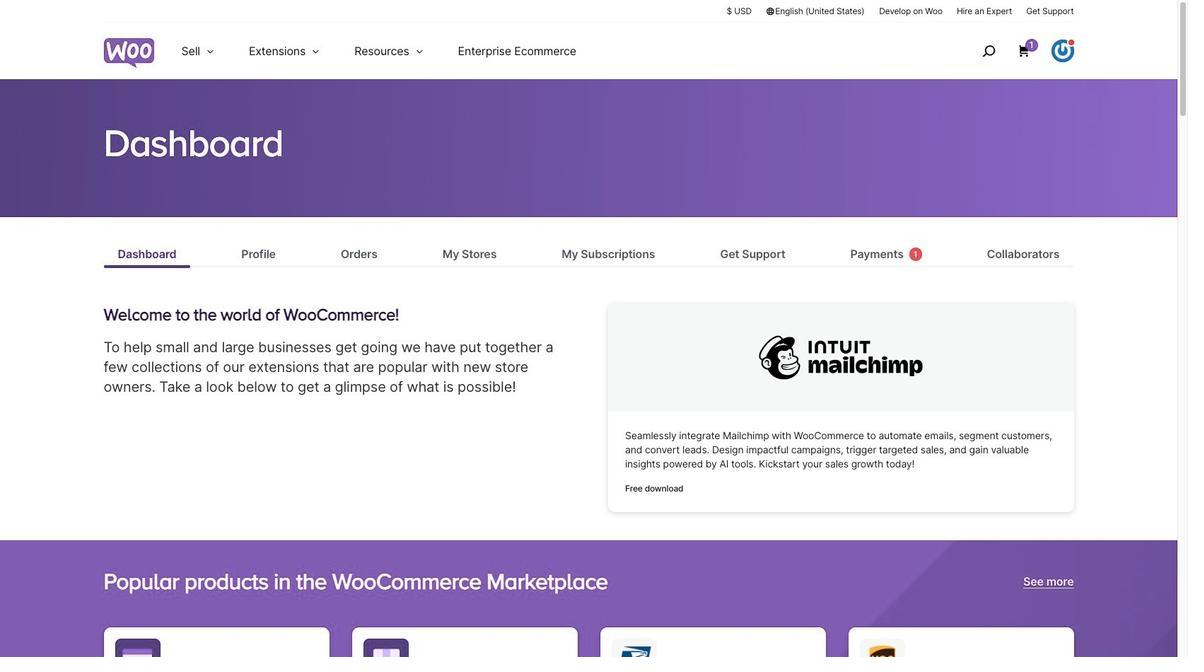 Task type: describe. For each thing, give the bounding box(es) containing it.
open account menu image
[[1052, 40, 1074, 62]]

search image
[[977, 40, 1000, 62]]



Task type: vqa. For each thing, say whether or not it's contained in the screenshot.
Service navigation menu element
yes



Task type: locate. For each thing, give the bounding box(es) containing it.
service navigation menu element
[[952, 28, 1074, 74]]



